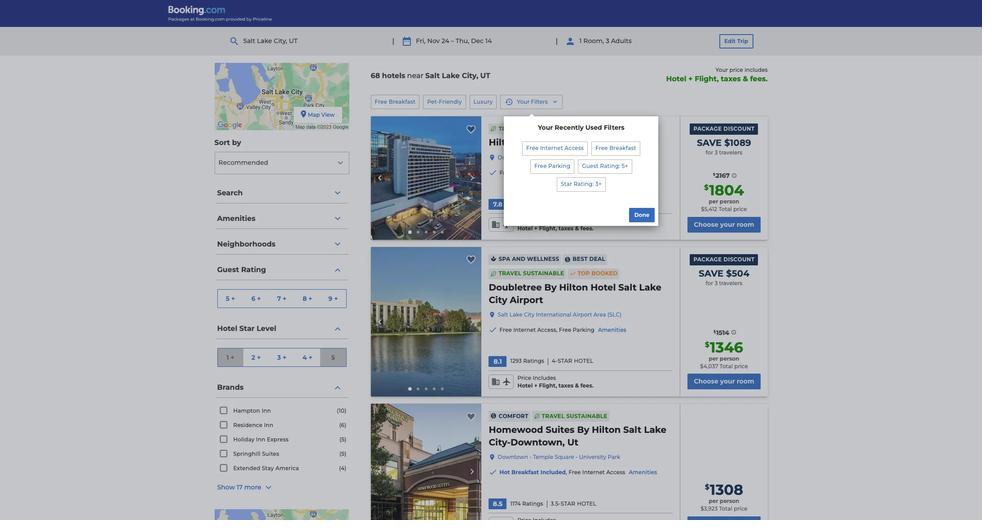 Task type: vqa. For each thing, say whether or not it's contained in the screenshot.
YOU'RE
no



Task type: describe. For each thing, give the bounding box(es) containing it.
your filters button
[[501, 95, 563, 109]]

guest rating
[[217, 265, 266, 274]]

lake inside homewood suites by hilton salt lake city-downtown, ut
[[644, 425, 667, 435]]

hotel star level button
[[215, 319, 348, 339]]

guest for guest rating
[[217, 265, 239, 274]]

internet for free internet access amenities
[[513, 169, 536, 176]]

flight, inside price includes hotel + flight, taxes & fees.
[[539, 382, 557, 389]]

travelers for 1346
[[719, 280, 743, 286]]

access for free internet access amenities
[[537, 169, 556, 176]]

68
[[371, 72, 380, 80]]

hotel inside your price includes hotel + flight, taxes & fees.
[[666, 74, 687, 83]]

$ for 1804
[[704, 183, 709, 192]]

save for 1346
[[699, 268, 724, 279]]

1174
[[510, 500, 521, 507]]

$ 2167
[[713, 172, 730, 180]]

- down hilton salt lake city center - promoted element
[[576, 154, 578, 161]]

deal
[[589, 256, 605, 262]]

express
[[267, 436, 289, 443]]

2
[[252, 353, 255, 361]]

& inside price includes hotel + flight, taxes & fees.
[[575, 382, 579, 389]]

brands button
[[215, 378, 348, 398]]

4-star hotel
[[552, 358, 594, 364]]

3 +
[[277, 353, 286, 361]]

2 + button
[[243, 349, 269, 367]]

free breakfast inside your recently used filters list box
[[596, 145, 636, 152]]

holiday
[[233, 436, 255, 443]]

1 for 1 +
[[226, 353, 229, 361]]

university for save $1089
[[579, 154, 606, 161]]

save $1089
[[697, 137, 751, 148]]

1804
[[709, 182, 744, 199]]

park for save $1089
[[608, 154, 620, 161]]

price for 1346
[[734, 363, 748, 369]]

residence inn
[[233, 422, 273, 428]]

go to image #2 image for 1804
[[417, 231, 419, 233]]

per for 1346
[[709, 355, 718, 362]]

1 vertical spatial travel sustainable
[[499, 270, 564, 277]]

doubletree
[[489, 282, 542, 293]]

taxes inside price includes hotel + flight, taxes & fees.
[[559, 382, 574, 389]]

3.5-
[[551, 500, 561, 507]]

hilton salt lake city center - promoted element
[[489, 136, 650, 149]]

hampton inn
[[233, 407, 271, 414]]

spa and wellness
[[499, 256, 559, 262]]

1514
[[716, 329, 729, 337]]

downtown,
[[511, 437, 565, 448]]

square for 1308
[[555, 454, 574, 461]]

sort by
[[214, 138, 241, 147]]

0 vertical spatial hilton
[[489, 137, 518, 148]]

area
[[594, 311, 606, 318]]

(5) for springhill suites
[[340, 450, 347, 457]]

$504
[[726, 268, 750, 279]]

guest for guest rating: 5+
[[582, 163, 599, 170]]

homewood suites by hilton salt lake city-downtown, ut element
[[489, 424, 673, 448]]

3.5-star hotel
[[551, 500, 597, 507]]

package discount for 1804
[[694, 125, 755, 132]]

- up the free internet access amenities
[[530, 154, 532, 161]]

24
[[442, 37, 449, 45]]

go to image #4 image for 1804
[[433, 231, 436, 233]]

edit trip button
[[719, 34, 753, 49]]

your inside your filters button
[[517, 98, 530, 105]]

free down salt lake city international airport area (slc)
[[559, 326, 571, 333]]

free down 68
[[375, 98, 387, 105]]

ut
[[567, 437, 578, 448]]

go to image #4 image for 1346
[[433, 388, 436, 390]]

1174 ratings
[[510, 500, 543, 507]]

downtown - temple square - university park for save $1089
[[498, 154, 620, 161]]

your recently used filters list box
[[504, 116, 659, 226]]

fees. inside your price includes hotel + flight, taxes & fees.
[[750, 74, 768, 83]]

hotel inside price includes hotel + flight, taxes & fees.
[[518, 382, 533, 389]]

access for free internet access
[[565, 145, 584, 152]]

$ for 1514
[[714, 329, 716, 334]]

internet right ,
[[582, 469, 605, 476]]

0 vertical spatial travel
[[499, 125, 522, 132]]

1 horizontal spatial parking
[[573, 326, 595, 333]]

downtown for save $1089
[[498, 154, 528, 161]]

2 vertical spatial travel
[[542, 413, 565, 419]]

choose your room button for 1346
[[688, 374, 761, 390]]

america
[[276, 465, 299, 472]]

1 vertical spatial travel
[[499, 270, 522, 277]]

$ 1804 per person $5,412 total price
[[701, 182, 747, 212]]

package discount for 1346
[[694, 256, 755, 263]]

5 for 5
[[331, 353, 335, 361]]

+ inside your price includes hotel + flight, taxes & fees.
[[689, 74, 693, 83]]

view
[[321, 111, 335, 118]]

brands
[[217, 383, 244, 392]]

your for 1346
[[720, 377, 735, 386]]

package for 1346
[[694, 256, 722, 263]]

internet for free internet access, free parking amenities
[[513, 326, 536, 333]]

price includes hotel + flight, taxes & fees.
[[518, 374, 594, 389]]

5 +
[[226, 294, 235, 303]]

choose for 1346
[[694, 377, 719, 386]]

per for 1804
[[709, 198, 718, 205]]

your recently used filters dialog
[[501, 113, 662, 229]]

–
[[451, 37, 454, 45]]

$5,412
[[701, 206, 717, 212]]

sign in to save image for save $1089
[[467, 125, 476, 136]]

9
[[328, 294, 332, 303]]

0 horizontal spatial breakfast
[[389, 98, 416, 105]]

stay
[[262, 465, 274, 472]]

salt lake city, ut
[[243, 37, 298, 45]]

star rating: 3+
[[561, 181, 602, 187]]

center
[[587, 137, 619, 148]]

9 + button
[[320, 290, 346, 308]]

edit
[[725, 38, 736, 44]]

14
[[485, 37, 492, 45]]

2 horizontal spatial access
[[606, 469, 625, 476]]

0 vertical spatial amenities
[[560, 169, 588, 176]]

free up guest rating: 5+
[[596, 145, 608, 152]]

free right ,
[[569, 469, 581, 476]]

7
[[277, 294, 281, 303]]

0 vertical spatial city
[[566, 137, 584, 148]]

1293
[[510, 358, 522, 364]]

+ for 1 +
[[231, 353, 234, 361]]

pet-
[[427, 98, 439, 105]]

photo carousel region for 1346
[[371, 247, 482, 397]]

hotels
[[382, 72, 405, 80]]

+ for 7 +
[[283, 294, 287, 303]]

edit trip
[[725, 38, 748, 44]]

8.1
[[494, 357, 502, 366]]

free down free internet access
[[534, 163, 547, 170]]

person for 1308
[[720, 498, 739, 505]]

1 horizontal spatial amenities
[[598, 326, 626, 333]]

+ inside price includes hotel + flight, taxes & fees.
[[534, 382, 538, 389]]

discount for 1346
[[724, 256, 755, 263]]

access,
[[537, 326, 558, 333]]

springhill
[[233, 450, 260, 457]]

downtown for 1308
[[498, 454, 528, 461]]

price
[[518, 374, 531, 381]]

1 horizontal spatial ut
[[480, 72, 490, 80]]

go to image #3 image for 1804
[[425, 231, 428, 233]]

1 vertical spatial taxes
[[559, 225, 574, 232]]

go to image #3 image for 1346
[[425, 388, 428, 390]]

star for 4-star hotel
[[558, 358, 572, 364]]

1 horizontal spatial city
[[524, 311, 535, 318]]

+ for 2 +
[[257, 353, 261, 361]]

hotel inside "hotel star level" dropdown button
[[217, 324, 237, 333]]

5 for 5 +
[[226, 294, 230, 303]]

3 right "room,"
[[606, 37, 609, 45]]

hilton inside homewood suites by hilton salt lake city-downtown, ut
[[592, 425, 621, 435]]

hotel + flight, taxes & fees.
[[518, 225, 594, 232]]

6 + button
[[243, 290, 269, 308]]

$4,037
[[700, 363, 718, 369]]

inn for holiday
[[256, 436, 265, 443]]

2 +
[[252, 353, 261, 361]]

7 +
[[277, 294, 287, 303]]

- down downtown,
[[530, 454, 532, 461]]

$3,923
[[701, 505, 718, 512]]

fri,
[[416, 37, 426, 45]]

expand image
[[551, 98, 559, 106]]

ratings for save $504
[[523, 358, 544, 364]]

0 horizontal spatial ut
[[289, 37, 298, 45]]

0 vertical spatial sustainable
[[523, 125, 564, 132]]

1308
[[710, 481, 743, 499]]

+ for 5 +
[[231, 294, 235, 303]]

1293 ratings
[[510, 358, 544, 364]]

more
[[244, 483, 261, 491]]

$ 1308 per person $3,923 total price
[[701, 481, 748, 512]]

1 + button
[[218, 349, 243, 367]]

nov
[[427, 37, 440, 45]]

salt inside homewood suites by hilton salt lake city-downtown, ut
[[623, 425, 642, 435]]

best
[[573, 256, 588, 262]]

$ 1346 per person $4,037 total price
[[700, 339, 748, 369]]

1 horizontal spatial airport
[[573, 311, 592, 318]]

2 vertical spatial sustainable
[[566, 413, 608, 419]]

by
[[232, 138, 241, 147]]

(6)
[[339, 422, 347, 428]]

6
[[251, 294, 255, 303]]

2 vertical spatial travel sustainable
[[542, 413, 608, 419]]

top
[[578, 270, 590, 277]]

discount for 1804
[[724, 125, 755, 132]]



Task type: locate. For each thing, give the bounding box(es) containing it.
package discount up save $504
[[694, 256, 755, 263]]

free parking
[[534, 163, 571, 170]]

filters inside list box
[[604, 124, 625, 132]]

friendly
[[439, 98, 462, 105]]

1 vertical spatial discount
[[724, 256, 755, 263]]

internet left access,
[[513, 326, 536, 333]]

fees. down includes
[[750, 74, 768, 83]]

1 sign in to save image from the top
[[467, 125, 476, 136]]

1 square from the top
[[555, 154, 574, 161]]

hotel
[[666, 74, 687, 83], [518, 225, 533, 232], [591, 282, 616, 293], [217, 324, 237, 333], [574, 358, 594, 364], [518, 382, 533, 389], [577, 500, 597, 507]]

$ inside the $ 1308 per person $3,923 total price
[[705, 483, 710, 492]]

city-
[[489, 437, 511, 448]]

for 3 travelers
[[706, 149, 743, 156], [706, 280, 743, 286]]

city inside doubletree by hilton hotel salt lake city airport
[[489, 295, 507, 305]]

0 horizontal spatial your
[[517, 98, 530, 105]]

1 horizontal spatial filters
[[604, 124, 625, 132]]

2 your from the top
[[720, 377, 735, 386]]

2 per from the top
[[709, 355, 718, 362]]

for
[[706, 149, 713, 156], [706, 280, 713, 286]]

2 vertical spatial per
[[709, 498, 718, 505]]

save left $504
[[699, 268, 724, 279]]

0 vertical spatial go to image #3 image
[[425, 231, 428, 233]]

total right $4,037
[[720, 363, 733, 369]]

2 vertical spatial flight,
[[539, 382, 557, 389]]

guest inside your recently used filters list box
[[582, 163, 599, 170]]

+ for hotel + flight, taxes & fees.
[[534, 225, 538, 232]]

1 vertical spatial inn
[[264, 422, 273, 428]]

2 go to image #4 image from the top
[[433, 388, 436, 390]]

1 for from the top
[[706, 149, 713, 156]]

+ inside 2 + button
[[257, 353, 261, 361]]

1 travelers from the top
[[719, 149, 743, 156]]

2 vertical spatial photo carousel region
[[371, 404, 482, 520]]

1 vertical spatial room
[[737, 377, 754, 386]]

fees. down 4-star hotel
[[581, 382, 594, 389]]

used
[[586, 124, 602, 132]]

(slc)
[[608, 311, 622, 318]]

spa
[[499, 256, 510, 262]]

parking inside your recently used filters list box
[[548, 163, 571, 170]]

free breakfast
[[375, 98, 416, 105], [596, 145, 636, 152]]

+ inside the 6 + button
[[257, 294, 261, 303]]

city left international
[[524, 311, 535, 318]]

1 inside "button"
[[226, 353, 229, 361]]

+ inside 1 + "button"
[[231, 353, 234, 361]]

show 17 more button
[[217, 482, 347, 493]]

8.5
[[493, 500, 503, 508]]

homewood
[[489, 425, 543, 435]]

3 photo carousel region from the top
[[371, 404, 482, 520]]

0 horizontal spatial |
[[392, 37, 394, 45]]

| for fri, nov 24 – thu, dec 14
[[392, 37, 394, 45]]

1 +
[[226, 353, 234, 361]]

1 downtown from the top
[[498, 154, 528, 161]]

total for 1308
[[719, 505, 733, 512]]

| left fri,
[[392, 37, 394, 45]]

+ for 6 +
[[257, 294, 261, 303]]

for for 1346
[[706, 280, 713, 286]]

1 vertical spatial flight,
[[539, 225, 557, 232]]

1346
[[710, 339, 743, 356]]

2 park from the top
[[608, 454, 620, 461]]

1 go to image #3 image from the top
[[425, 231, 428, 233]]

your up hilton salt lake city center
[[538, 124, 553, 132]]

1 vertical spatial square
[[555, 454, 574, 461]]

for 3 travelers down save $1089
[[706, 149, 743, 156]]

$ for 1346
[[705, 340, 710, 349]]

photo carousel region
[[371, 116, 482, 240], [371, 247, 482, 397], [371, 404, 482, 520]]

travelers for 1804
[[719, 149, 743, 156]]

|
[[392, 37, 394, 45], [556, 37, 558, 45]]

1 package from the top
[[694, 125, 722, 132]]

6 +
[[251, 294, 261, 303]]

total inside $ 1804 per person $5,412 total price
[[719, 206, 732, 212]]

2 vertical spatial city
[[524, 311, 535, 318]]

2 | from the left
[[556, 37, 558, 45]]

1 horizontal spatial guest
[[582, 163, 599, 170]]

choose your room button down $5,412
[[688, 217, 761, 233]]

0 horizontal spatial city,
[[274, 37, 287, 45]]

taxes inside your price includes hotel + flight, taxes & fees.
[[721, 74, 741, 83]]

0 vertical spatial your
[[716, 66, 728, 73]]

choose your room button down $4,037
[[688, 374, 761, 390]]

1 vertical spatial temple
[[533, 454, 553, 461]]

1 vertical spatial city
[[489, 295, 507, 305]]

rating:
[[600, 163, 620, 170], [574, 181, 594, 187]]

0 vertical spatial room
[[737, 220, 754, 229]]

sustainable up hilton salt lake city center
[[523, 125, 564, 132]]

1 (5) from the top
[[340, 436, 347, 443]]

2 room from the top
[[737, 377, 754, 386]]

top booked
[[578, 270, 618, 277]]

free up the 8.1 at the right of the page
[[500, 326, 512, 333]]

$ inside $ 1514
[[714, 329, 716, 334]]

guest inside dropdown button
[[217, 265, 239, 274]]

3 + button
[[269, 349, 295, 367]]

1 package discount from the top
[[694, 125, 755, 132]]

star for 3.5-star hotel
[[561, 500, 576, 507]]

holiday inn express
[[233, 436, 289, 443]]

square for save $1089
[[555, 154, 574, 161]]

(5)
[[340, 436, 347, 443], [340, 450, 347, 457]]

0 vertical spatial per
[[709, 198, 718, 205]]

travelers
[[719, 149, 743, 156], [719, 280, 743, 286]]

filters inside button
[[531, 98, 548, 105]]

city down doubletree
[[489, 295, 507, 305]]

0 vertical spatial park
[[608, 154, 620, 161]]

1 temple from the top
[[533, 154, 553, 161]]

go to image #5 image for 1804
[[441, 231, 444, 233]]

hot breakfast included , free internet access amenities
[[500, 469, 657, 476]]

go to image #3 image
[[425, 231, 428, 233], [425, 388, 428, 390]]

inn
[[262, 407, 271, 414], [264, 422, 273, 428], [256, 436, 265, 443]]

for 3 travelers for 1346
[[706, 280, 743, 286]]

1 downtown - temple square - university park from the top
[[498, 154, 620, 161]]

university up hot breakfast included , free internet access amenities
[[579, 454, 606, 461]]

star for hotel star level
[[239, 324, 255, 333]]

$ left 2167
[[713, 172, 715, 177]]

room,
[[584, 37, 604, 45]]

salt inside doubletree by hilton hotel salt lake city airport
[[619, 282, 637, 293]]

+ inside 4 + button
[[309, 353, 312, 361]]

1 horizontal spatial your
[[538, 124, 553, 132]]

per for 1308
[[709, 498, 718, 505]]

1 vertical spatial &
[[575, 225, 579, 232]]

star inside "hotel star level" dropdown button
[[239, 324, 255, 333]]

go to image #5 image for 1346
[[441, 388, 444, 390]]

taxes up best
[[559, 225, 574, 232]]

your for 1804
[[720, 220, 735, 229]]

| left "room,"
[[556, 37, 558, 45]]

5 inside 5 + button
[[226, 294, 230, 303]]

internet
[[540, 145, 563, 152], [513, 169, 536, 176], [513, 326, 536, 333], [582, 469, 605, 476]]

sustainable down wellness
[[523, 270, 564, 277]]

1 vertical spatial hilton
[[559, 282, 588, 293]]

inn up holiday inn express
[[264, 422, 273, 428]]

free up free parking on the right top of page
[[526, 145, 539, 152]]

7 + button
[[269, 290, 295, 308]]

save $504
[[699, 268, 750, 279]]

fees. inside price includes hotel + flight, taxes & fees.
[[581, 382, 594, 389]]

fri, nov 24 – thu, dec 14
[[416, 37, 492, 45]]

room for 1346
[[737, 377, 754, 386]]

3+
[[595, 181, 602, 187]]

star left level
[[239, 324, 255, 333]]

price inside the $ 1308 per person $3,923 total price
[[734, 505, 748, 512]]

per inside the $ 1308 per person $3,923 total price
[[709, 498, 718, 505]]

save for 1804
[[697, 137, 722, 148]]

price down 1346
[[734, 363, 748, 369]]

choose your room for 1346
[[694, 377, 754, 386]]

near
[[407, 72, 424, 80]]

go to image #1 image
[[408, 230, 412, 234], [408, 387, 412, 391]]

(5) for holiday inn express
[[340, 436, 347, 443]]

per up $4,037
[[709, 355, 718, 362]]

total inside the $ 1308 per person $3,923 total price
[[719, 505, 733, 512]]

go to image #4 image
[[433, 231, 436, 233], [433, 388, 436, 390]]

2 discount from the top
[[724, 256, 755, 263]]

1 room from the top
[[737, 220, 754, 229]]

taxes down 4-star hotel
[[559, 382, 574, 389]]

0 horizontal spatial free breakfast
[[375, 98, 416, 105]]

1 horizontal spatial by
[[577, 425, 589, 435]]

2 vertical spatial breakfast
[[512, 469, 539, 476]]

price inside "$ 1346 per person $4,037 total price"
[[734, 363, 748, 369]]

1 horizontal spatial city,
[[462, 72, 478, 80]]

1 person from the top
[[720, 198, 739, 205]]

0 horizontal spatial amenities
[[560, 169, 588, 176]]

ratings for 1308
[[522, 500, 543, 507]]

0 vertical spatial sign in to save image
[[467, 125, 476, 136]]

free internet access amenities
[[500, 169, 588, 176]]

choose your room for 1804
[[694, 220, 754, 229]]

total inside "$ 1346 per person $4,037 total price"
[[720, 363, 733, 369]]

$ left 1346
[[705, 340, 710, 349]]

for down save $504
[[706, 280, 713, 286]]

price for 1804
[[734, 206, 747, 212]]

access inside your recently used filters list box
[[565, 145, 584, 152]]

0 vertical spatial city,
[[274, 37, 287, 45]]

1 vertical spatial go to image #1 image
[[408, 387, 412, 391]]

2 package discount from the top
[[694, 256, 755, 263]]

$ for 1308
[[705, 483, 710, 492]]

$ 1514
[[714, 329, 729, 337]]

travel sustainable up hilton salt lake city center
[[499, 125, 564, 132]]

2 horizontal spatial breakfast
[[610, 145, 636, 152]]

sign in to save image down luxury
[[467, 125, 476, 136]]

1 park from the top
[[608, 154, 620, 161]]

suites inside homewood suites by hilton salt lake city-downtown, ut
[[546, 425, 575, 435]]

city down recently
[[566, 137, 584, 148]]

68 hotels near salt lake city, ut
[[371, 72, 490, 80]]

university for 1308
[[579, 454, 606, 461]]

done button
[[629, 208, 655, 222]]

ratings right 1174
[[522, 500, 543, 507]]

1 left 2
[[226, 353, 229, 361]]

0 vertical spatial suites
[[546, 425, 575, 435]]

+ inside 7 + button
[[283, 294, 287, 303]]

choose down $5,412
[[694, 220, 719, 229]]

(4)
[[339, 465, 347, 472]]

total right $5,412
[[719, 206, 732, 212]]

1 vertical spatial by
[[577, 425, 589, 435]]

2 photo carousel region from the top
[[371, 247, 482, 397]]

1 horizontal spatial suites
[[546, 425, 575, 435]]

1 vertical spatial your
[[720, 377, 735, 386]]

travel sustainable down spa and wellness
[[499, 270, 564, 277]]

parking down area
[[573, 326, 595, 333]]

for 3 travelers for 1804
[[706, 149, 743, 156]]

go to image #2 image for 1346
[[417, 388, 419, 390]]

inn up springhill suites
[[256, 436, 265, 443]]

1 vertical spatial ratings
[[522, 500, 543, 507]]

rating: for 3+
[[574, 181, 594, 187]]

suites up ut
[[546, 425, 575, 435]]

2 go to image #5 image from the top
[[441, 388, 444, 390]]

5
[[226, 294, 230, 303], [331, 353, 335, 361]]

1 | from the left
[[392, 37, 394, 45]]

per up $5,412
[[709, 198, 718, 205]]

1 university from the top
[[579, 154, 606, 161]]

2 temple from the top
[[533, 454, 553, 461]]

free breakfast up 5+
[[596, 145, 636, 152]]

downtown up the hot
[[498, 454, 528, 461]]

2 for 3 travelers from the top
[[706, 280, 743, 286]]

0 horizontal spatial airport
[[510, 295, 543, 305]]

includes
[[533, 374, 556, 381]]

5 inside 5 button
[[331, 353, 335, 361]]

sign in to save image
[[467, 125, 476, 136], [467, 412, 476, 424]]

breakfast down "hotels"
[[389, 98, 416, 105]]

0 vertical spatial fees.
[[750, 74, 768, 83]]

2167
[[716, 172, 730, 180]]

person inside $ 1804 per person $5,412 total price
[[720, 198, 739, 205]]

3 inside button
[[277, 353, 281, 361]]

2 horizontal spatial hilton
[[592, 425, 621, 435]]

2 choose your room button from the top
[[688, 374, 761, 390]]

1 vertical spatial access
[[537, 169, 556, 176]]

2 vertical spatial taxes
[[559, 382, 574, 389]]

suites for springhill
[[262, 450, 279, 457]]

filters
[[531, 98, 548, 105], [604, 124, 625, 132]]

2 choose from the top
[[694, 377, 719, 386]]

1 your from the top
[[720, 220, 735, 229]]

rating: left 3+ on the top
[[574, 181, 594, 187]]

2 university from the top
[[579, 454, 606, 461]]

travel down your filters button
[[499, 125, 522, 132]]

$ left 1514
[[714, 329, 716, 334]]

choose
[[694, 220, 719, 229], [694, 377, 719, 386]]

0 vertical spatial photo carousel region
[[371, 116, 482, 240]]

1 for 1 room, 3 adults
[[580, 37, 582, 45]]

1 for 3 travelers from the top
[[706, 149, 743, 156]]

lake inside doubletree by hilton hotel salt lake city airport
[[639, 282, 662, 293]]

0 vertical spatial total
[[719, 206, 732, 212]]

1 vertical spatial sustainable
[[523, 270, 564, 277]]

your inside your recently used filters list box
[[538, 124, 553, 132]]

+ for 4 +
[[309, 353, 312, 361]]

amenities
[[560, 169, 588, 176], [598, 326, 626, 333], [629, 469, 657, 476]]

person inside "$ 1346 per person $4,037 total price"
[[720, 355, 739, 362]]

your for hotel
[[716, 66, 728, 73]]

+ for 8 +
[[309, 294, 312, 303]]

downtown up the free internet access amenities
[[498, 154, 528, 161]]

2 package from the top
[[694, 256, 722, 263]]

3 person from the top
[[720, 498, 739, 505]]

3 down save $504
[[715, 280, 718, 286]]

your down $ 1804 per person $5,412 total price
[[720, 220, 735, 229]]

3 right 2 + button
[[277, 353, 281, 361]]

person for 1346
[[720, 355, 739, 362]]

4 +
[[303, 353, 312, 361]]

price left includes
[[730, 66, 743, 73]]

guest rating: 5+
[[582, 163, 628, 170]]

2 go to image #3 image from the top
[[425, 388, 428, 390]]

park for 1308
[[608, 454, 620, 461]]

2 vertical spatial access
[[606, 469, 625, 476]]

breakfast
[[389, 98, 416, 105], [610, 145, 636, 152], [512, 469, 539, 476]]

your left the expand icon
[[517, 98, 530, 105]]

$ inside $ 1804 per person $5,412 total price
[[704, 183, 709, 192]]

comfort
[[499, 413, 528, 419]]

choose for 1804
[[694, 220, 719, 229]]

0 vertical spatial 5
[[226, 294, 230, 303]]

1 left "room,"
[[580, 37, 582, 45]]

internet inside your recently used filters list box
[[540, 145, 563, 152]]

square
[[555, 154, 574, 161], [555, 454, 574, 461]]

total for 1346
[[720, 363, 733, 369]]

+ for 3 +
[[283, 353, 286, 361]]

internet for free internet access
[[540, 145, 563, 152]]

choose your room button
[[688, 217, 761, 233], [688, 374, 761, 390]]

per inside "$ 1346 per person $4,037 total price"
[[709, 355, 718, 362]]

park up hot breakfast included , free internet access amenities
[[608, 454, 620, 461]]

0 horizontal spatial parking
[[548, 163, 571, 170]]

room for 1804
[[737, 220, 754, 229]]

1 vertical spatial suites
[[262, 450, 279, 457]]

5+
[[622, 163, 628, 170]]

trip
[[737, 38, 748, 44]]

hilton inside doubletree by hilton hotel salt lake city airport
[[559, 282, 588, 293]]

1 choose your room from the top
[[694, 220, 754, 229]]

person for 1804
[[720, 198, 739, 205]]

5 + button
[[218, 290, 243, 308]]

$1089
[[724, 137, 751, 148]]

inn for residence
[[264, 422, 273, 428]]

your for filters
[[538, 124, 553, 132]]

package for 1804
[[694, 125, 722, 132]]

8
[[303, 294, 307, 303]]

$ left 1308
[[705, 483, 710, 492]]

2 for from the top
[[706, 280, 713, 286]]

downtown - temple square - university park for 1308
[[498, 454, 620, 461]]

package up save $1089
[[694, 125, 722, 132]]

package up save $504
[[694, 256, 722, 263]]

go to image #2 image
[[417, 231, 419, 233], [417, 388, 419, 390]]

temple for 1308
[[533, 454, 553, 461]]

package discount up save $1089
[[694, 125, 755, 132]]

2 vertical spatial hilton
[[592, 425, 621, 435]]

travelers down save $1089
[[719, 149, 743, 156]]

2 downtown - temple square - university park from the top
[[498, 454, 620, 461]]

& down 4-star hotel
[[575, 382, 579, 389]]

total for 1804
[[719, 206, 732, 212]]

internet up free parking on the right top of page
[[540, 145, 563, 152]]

price inside $ 1804 per person $5,412 total price
[[734, 206, 747, 212]]

go to image #1 image for 1346
[[408, 387, 412, 391]]

travelers down save $504
[[719, 280, 743, 286]]

travel up downtown,
[[542, 413, 565, 419]]

+ inside 3 + button
[[283, 353, 286, 361]]

booked
[[592, 270, 618, 277]]

2 sign in to save image from the top
[[467, 412, 476, 424]]

temple down downtown,
[[533, 454, 553, 461]]

| for 1 room, 3 adults
[[556, 37, 558, 45]]

3 per from the top
[[709, 498, 718, 505]]

1 vertical spatial person
[[720, 355, 739, 362]]

travel up doubletree
[[499, 270, 522, 277]]

2 choose your room from the top
[[694, 377, 754, 386]]

your inside your price includes hotel + flight, taxes & fees.
[[716, 66, 728, 73]]

0 vertical spatial &
[[743, 74, 748, 83]]

breakfast up 5+
[[610, 145, 636, 152]]

1 vertical spatial package
[[694, 256, 722, 263]]

+
[[689, 74, 693, 83], [534, 225, 538, 232], [231, 294, 235, 303], [257, 294, 261, 303], [283, 294, 287, 303], [309, 294, 312, 303], [334, 294, 338, 303], [231, 353, 234, 361], [257, 353, 261, 361], [283, 353, 286, 361], [309, 353, 312, 361], [534, 382, 538, 389]]

discount
[[724, 125, 755, 132], [724, 256, 755, 263]]

1 go to image #1 image from the top
[[408, 230, 412, 234]]

1 photo carousel region from the top
[[371, 116, 482, 240]]

2 downtown from the top
[[498, 454, 528, 461]]

0 vertical spatial (5)
[[340, 436, 347, 443]]

1 choose from the top
[[694, 220, 719, 229]]

for for 1804
[[706, 149, 713, 156]]

5 left 6
[[226, 294, 230, 303]]

flight, inside your price includes hotel + flight, taxes & fees.
[[695, 74, 719, 83]]

temple for save $1089
[[533, 154, 553, 161]]

included
[[541, 469, 566, 476]]

suites
[[546, 425, 575, 435], [262, 450, 279, 457]]

0 vertical spatial go to image #5 image
[[441, 231, 444, 233]]

-
[[530, 154, 532, 161], [576, 154, 578, 161], [530, 454, 532, 461], [576, 454, 578, 461]]

0 vertical spatial university
[[579, 154, 606, 161]]

go to image #5 image
[[441, 231, 444, 233], [441, 388, 444, 390]]

by inside homewood suites by hilton salt lake city-downtown, ut
[[577, 425, 589, 435]]

+ inside the 8 + button
[[309, 294, 312, 303]]

0 vertical spatial free breakfast
[[375, 98, 416, 105]]

ratings
[[523, 358, 544, 364], [522, 500, 543, 507]]

filters left the expand icon
[[531, 98, 548, 105]]

+ inside 5 + button
[[231, 294, 235, 303]]

0 vertical spatial downtown
[[498, 154, 528, 161]]

2 square from the top
[[555, 454, 574, 461]]

0 horizontal spatial suites
[[262, 450, 279, 457]]

0 horizontal spatial filters
[[531, 98, 548, 105]]

inn up 'residence inn' at the left bottom
[[262, 407, 271, 414]]

suites for homewood
[[546, 425, 575, 435]]

1 vertical spatial choose
[[694, 377, 719, 386]]

1 horizontal spatial 1
[[580, 37, 582, 45]]

1 vertical spatial fees.
[[581, 225, 594, 232]]

0 vertical spatial go to image #1 image
[[408, 230, 412, 234]]

2 person from the top
[[720, 355, 739, 362]]

1 horizontal spatial hilton
[[559, 282, 588, 293]]

per inside $ 1804 per person $5,412 total price
[[709, 198, 718, 205]]

springhill suites
[[233, 450, 279, 457]]

person inside the $ 1308 per person $3,923 total price
[[720, 498, 739, 505]]

rating: for 5+
[[600, 163, 620, 170]]

star down ,
[[561, 500, 576, 507]]

0 vertical spatial rating:
[[600, 163, 620, 170]]

0 vertical spatial go to image #4 image
[[433, 231, 436, 233]]

by up ut
[[577, 425, 589, 435]]

2 go to image #2 image from the top
[[417, 388, 419, 390]]

temple up free parking on the right top of page
[[533, 154, 553, 161]]

1 go to image #5 image from the top
[[441, 231, 444, 233]]

hotel inside doubletree by hilton hotel salt lake city airport
[[591, 282, 616, 293]]

+ inside the 9 + button
[[334, 294, 338, 303]]

breakfast inside your recently used filters list box
[[610, 145, 636, 152]]

save left '$1089'
[[697, 137, 722, 148]]

breakfast right the hot
[[512, 469, 539, 476]]

includes
[[745, 66, 768, 73]]

5 right 4 +
[[331, 353, 335, 361]]

free internet access, free parking amenities
[[500, 326, 626, 333]]

1 vertical spatial downtown
[[498, 454, 528, 461]]

- down ut
[[576, 454, 578, 461]]

2 horizontal spatial amenities
[[629, 469, 657, 476]]

0 vertical spatial parking
[[548, 163, 571, 170]]

1 vertical spatial filters
[[604, 124, 625, 132]]

choose your room button for 1804
[[688, 217, 761, 233]]

1 choose your room button from the top
[[688, 217, 761, 233]]

per up $3,923
[[709, 498, 718, 505]]

room down $ 1804 per person $5,412 total price
[[737, 220, 754, 229]]

go to image #1 image for 1804
[[408, 230, 412, 234]]

guest left rating on the bottom of the page
[[217, 265, 239, 274]]

your filters
[[517, 98, 548, 105]]

ratings right 1293
[[523, 358, 544, 364]]

2 (5) from the top
[[340, 450, 347, 457]]

(5) up (4)
[[340, 450, 347, 457]]

travel sustainable
[[499, 125, 564, 132], [499, 270, 564, 277], [542, 413, 608, 419]]

price down '1804'
[[734, 206, 747, 212]]

sign in to save image for 1308
[[467, 412, 476, 424]]

0 vertical spatial package
[[694, 125, 722, 132]]

by inside doubletree by hilton hotel salt lake city airport
[[545, 282, 557, 293]]

for 3 travelers down save $504
[[706, 280, 743, 286]]

1 vertical spatial rating:
[[574, 181, 594, 187]]

8 +
[[303, 294, 312, 303]]

1 vertical spatial (5)
[[340, 450, 347, 457]]

price inside your price includes hotel + flight, taxes & fees.
[[730, 66, 743, 73]]

1 vertical spatial breakfast
[[610, 145, 636, 152]]

1 vertical spatial your
[[517, 98, 530, 105]]

1 vertical spatial free breakfast
[[596, 145, 636, 152]]

2 travelers from the top
[[719, 280, 743, 286]]

2 horizontal spatial city
[[566, 137, 584, 148]]

1 discount from the top
[[724, 125, 755, 132]]

2 vertical spatial inn
[[256, 436, 265, 443]]

1 go to image #4 image from the top
[[433, 231, 436, 233]]

0 vertical spatial travel sustainable
[[499, 125, 564, 132]]

internet down free internet access
[[513, 169, 536, 176]]

price down 1308
[[734, 505, 748, 512]]

1 vertical spatial airport
[[573, 311, 592, 318]]

star inside your recently used filters list box
[[561, 181, 572, 187]]

free up 7.8
[[500, 169, 512, 176]]

doubletree by hilton hotel salt lake city airport element
[[489, 281, 673, 306]]

booking.com packages image
[[168, 5, 273, 22]]

0 vertical spatial person
[[720, 198, 739, 205]]

choose down $4,037
[[694, 377, 719, 386]]

2 go to image #1 image from the top
[[408, 387, 412, 391]]

your price includes hotel + flight, taxes & fees.
[[666, 66, 768, 83]]

1 vertical spatial 5
[[331, 353, 335, 361]]

total
[[719, 206, 732, 212], [720, 363, 733, 369], [719, 505, 733, 512]]

2 vertical spatial &
[[575, 382, 579, 389]]

doubletree by hilton hotel salt lake city airport
[[489, 282, 662, 305]]

3 down save $1089
[[715, 149, 718, 156]]

inn for hampton
[[262, 407, 271, 414]]

$ for 2167
[[713, 172, 715, 177]]

0 vertical spatial save
[[697, 137, 722, 148]]

luxury
[[474, 98, 493, 105]]

park up guest rating: 5+
[[608, 154, 620, 161]]

1 per from the top
[[709, 198, 718, 205]]

square down free internet access
[[555, 154, 574, 161]]

0 vertical spatial square
[[555, 154, 574, 161]]

+ for 9 +
[[334, 294, 338, 303]]

sort
[[214, 138, 230, 147]]

sustainable up homewood suites by hilton salt lake city-downtown, ut element
[[566, 413, 608, 419]]

parking down free internet access
[[548, 163, 571, 170]]

discount up $504
[[724, 256, 755, 263]]

1 vertical spatial ut
[[480, 72, 490, 80]]

photo carousel region for 1804
[[371, 116, 482, 240]]

airport left area
[[573, 311, 592, 318]]

$ inside "$ 1346 per person $4,037 total price"
[[705, 340, 710, 349]]

& inside your price includes hotel + flight, taxes & fees.
[[743, 74, 748, 83]]

$ inside '$ 2167'
[[713, 172, 715, 177]]

sign in to save image
[[467, 255, 476, 267]]

0 vertical spatial package discount
[[694, 125, 755, 132]]

airport inside doubletree by hilton hotel salt lake city airport
[[510, 295, 543, 305]]

1 go to image #2 image from the top
[[417, 231, 419, 233]]

1 vertical spatial go to image #2 image
[[417, 388, 419, 390]]

map
[[308, 111, 320, 118]]

0 vertical spatial for 3 travelers
[[706, 149, 743, 156]]

for down save $1089
[[706, 149, 713, 156]]



